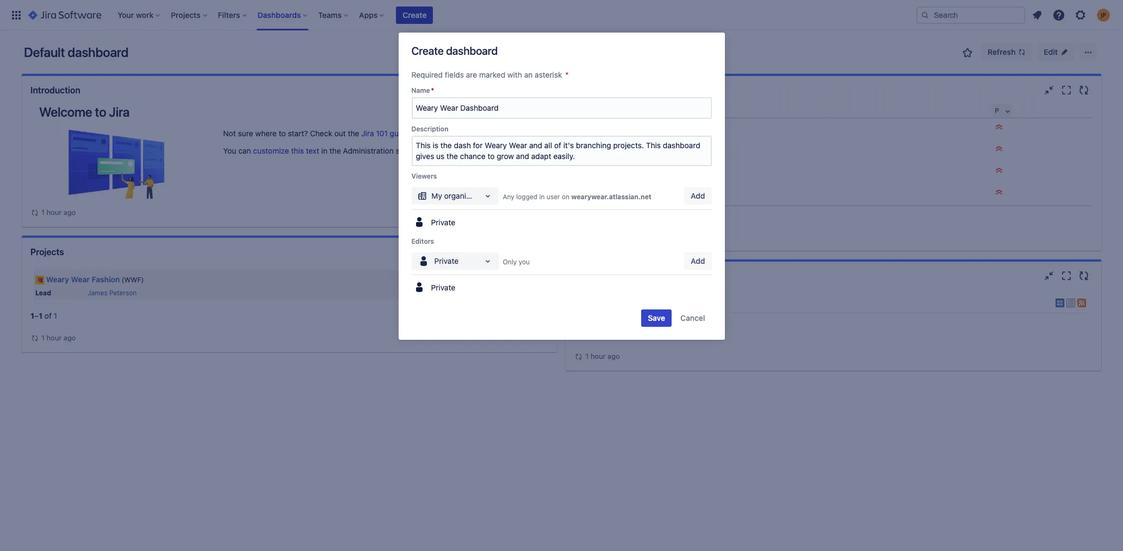 Task type: describe. For each thing, give the bounding box(es) containing it.
no activity was found
[[584, 319, 655, 328]]

and
[[411, 129, 424, 138]]

edit
[[1044, 47, 1058, 57]]

text
[[306, 146, 319, 156]]

weary wear fashion (wwf)
[[46, 275, 144, 284]]

an arrow curved in a circular way on the button that refreshes the dashboard image for projects
[[30, 334, 39, 343]]

administration
[[343, 146, 394, 156]]

ago for introduction
[[63, 208, 76, 217]]

weary wear fashion link
[[46, 275, 120, 284]]

activity
[[575, 271, 605, 281]]

welcome
[[39, 104, 92, 120]]

required fields are marked with an asterisk *
[[411, 70, 569, 79]]

james peterson
[[88, 289, 137, 297]]

required
[[411, 70, 443, 79]]

1 vertical spatial private
[[434, 257, 459, 266]]

on
[[562, 193, 569, 201]]

wear
[[71, 275, 90, 284]]

search image
[[921, 11, 929, 19]]

1 highest image from the top
[[995, 123, 1004, 132]]

customize this text link
[[253, 146, 319, 156]]

sure
[[238, 129, 253, 138]]

wwf-5 link
[[591, 189, 618, 198]]

minimize assigned to me image
[[1043, 84, 1056, 97]]

hour for activity streams
[[591, 353, 606, 361]]

p
[[995, 107, 999, 115]]

james peterson link
[[88, 289, 137, 297]]

1 inside assigned to me region
[[578, 210, 582, 219]]

0 horizontal spatial *
[[431, 86, 434, 95]]

create for create dashboard
[[411, 45, 444, 57]]

only you
[[503, 258, 530, 266]]

refresh introduction image
[[533, 84, 546, 97]]

(wwf)
[[122, 276, 144, 284]]

101
[[376, 129, 388, 138]]

you
[[519, 258, 530, 266]]

an arrow curved in a circular way on the button that refreshes the dashboard image for activity streams
[[575, 353, 583, 362]]

activity streams region
[[575, 290, 1093, 363]]

hour for introduction
[[47, 208, 62, 217]]

with
[[507, 70, 522, 79]]

activity
[[595, 319, 619, 328]]

silos
[[704, 145, 721, 154]]

1 horizontal spatial to
[[279, 129, 286, 138]]

found
[[636, 319, 655, 328]]

refresh activity streams image
[[1077, 270, 1090, 283]]

highest image
[[995, 145, 1004, 153]]

1 inside activity streams region
[[585, 353, 589, 361]]

my
[[431, 191, 442, 201]]

you
[[223, 146, 236, 156]]

name
[[411, 86, 430, 95]]

projects region
[[30, 266, 548, 344]]

dashboard for default dashboard
[[68, 45, 128, 60]]

marked
[[479, 70, 505, 79]]

hour for projects
[[47, 334, 62, 343]]

any logged in user on wearywear.atlassian.net
[[503, 193, 651, 201]]

activity streams
[[575, 271, 641, 281]]

private for private
[[431, 284, 455, 293]]

not sure where to start? check out the jira 101 guide and atlassian training course .
[[223, 129, 515, 138]]

wwf- for 5
[[591, 189, 614, 198]]

organization
[[444, 191, 488, 201]]

wwf- for 2
[[591, 145, 614, 154]]

description
[[411, 125, 448, 133]]

default
[[24, 45, 65, 60]]

1 link
[[54, 312, 57, 321]]

– for 4
[[582, 210, 587, 219]]

was
[[621, 319, 634, 328]]

your company jira
[[581, 297, 678, 310]]

minimize activity streams image
[[1043, 270, 1056, 283]]

welcome to jira
[[39, 104, 130, 120]]

can
[[238, 146, 251, 156]]

– for 1
[[34, 312, 39, 321]]

cancel button
[[674, 310, 712, 327]]

training
[[460, 129, 487, 138]]

create dashboard
[[411, 45, 498, 57]]

introduction
[[30, 85, 80, 95]]

maximize assigned to me image
[[1060, 84, 1073, 97]]

maximize introduction image
[[516, 84, 529, 97]]

Description text field
[[411, 136, 712, 166]]

lead
[[35, 289, 51, 297]]

listing
[[653, 145, 676, 154]]

streams
[[607, 271, 641, 281]]

asterisk
[[535, 70, 562, 79]]

add for my organization
[[691, 191, 705, 201]]

wwf-5 site launch
[[591, 189, 664, 198]]

logged
[[516, 193, 537, 201]]

fields
[[445, 70, 464, 79]]

section.
[[396, 146, 424, 156]]

Editors text field
[[417, 256, 419, 267]]

edit icon image
[[1060, 48, 1069, 57]]



Task type: locate. For each thing, give the bounding box(es) containing it.
hour down 1 link at the left bottom
[[47, 334, 62, 343]]

where
[[255, 129, 277, 138]]

wwf-2 link
[[591, 145, 618, 154]]

user
[[547, 193, 560, 201]]

1 add button from the top
[[684, 188, 712, 205]]

of left 4 link
[[594, 210, 601, 219]]

ago inside introduction region
[[63, 208, 76, 217]]

site
[[623, 189, 636, 198]]

0 vertical spatial to
[[95, 104, 106, 120]]

only
[[503, 258, 517, 266]]

dashboard right default
[[68, 45, 128, 60]]

private down editors
[[431, 284, 455, 293]]

1 vertical spatial in
[[539, 193, 545, 201]]

0 vertical spatial private
[[431, 218, 455, 228]]

create for create
[[403, 10, 427, 19]]

wwf-2 product listing design silos
[[591, 145, 721, 154]]

1 vertical spatial wwf-
[[591, 189, 614, 198]]

1 hour ago inside the "projects" region
[[41, 334, 76, 343]]

2 vertical spatial an arrow curved in a circular way on the button that refreshes the dashboard image
[[575, 353, 583, 362]]

0 horizontal spatial –
[[34, 312, 39, 321]]

product
[[623, 145, 651, 154]]

star default dashboard image
[[961, 46, 974, 59]]

in right text
[[321, 146, 327, 156]]

an
[[524, 70, 533, 79]]

* right the 'name'
[[431, 86, 434, 95]]

1 vertical spatial *
[[431, 86, 434, 95]]

add for private
[[691, 257, 705, 266]]

product listing design silos link
[[623, 145, 721, 154]]

2 dashboard from the left
[[446, 45, 498, 57]]

1 vertical spatial to
[[279, 129, 286, 138]]

your
[[581, 297, 603, 310]]

2 add from the top
[[691, 257, 705, 266]]

1 horizontal spatial in
[[539, 193, 545, 201]]

create inside the create button
[[403, 10, 427, 19]]

– inside the "projects" region
[[34, 312, 39, 321]]

maximize activity streams image
[[1060, 270, 1073, 283]]

4
[[587, 210, 592, 219], [603, 210, 608, 219]]

1 horizontal spatial dashboard
[[446, 45, 498, 57]]

task image for wwf-5
[[578, 189, 587, 198]]

0 vertical spatial in
[[321, 146, 327, 156]]

2
[[614, 145, 618, 154]]

1 wwf- from the top
[[591, 145, 614, 154]]

check
[[310, 129, 332, 138]]

james
[[88, 289, 107, 297]]

1 hour ago for projects
[[41, 334, 76, 343]]

1 horizontal spatial jira
[[361, 129, 374, 138]]

1 4 from the left
[[587, 210, 592, 219]]

–
[[582, 210, 587, 219], [34, 312, 39, 321]]

minimize introduction image
[[498, 84, 511, 97]]

0 vertical spatial *
[[565, 70, 569, 79]]

0 vertical spatial create
[[403, 10, 427, 19]]

of inside assigned to me region
[[594, 210, 601, 219]]

1 vertical spatial an arrow curved in a circular way on the button that refreshes the dashboard image
[[30, 334, 39, 343]]

1 dashboard from the left
[[68, 45, 128, 60]]

you can customize this text in the administration section.
[[223, 146, 424, 156]]

refresh image
[[1018, 48, 1026, 57]]

wwf- left product on the right top
[[591, 145, 614, 154]]

1 horizontal spatial *
[[565, 70, 569, 79]]

ago for activity streams
[[608, 353, 620, 361]]

hour
[[47, 208, 62, 217], [47, 334, 62, 343], [591, 353, 606, 361]]

2 vertical spatial private
[[431, 284, 455, 293]]

hour inside introduction region
[[47, 208, 62, 217]]

primary element
[[7, 0, 916, 30]]

jira left the 101
[[361, 129, 374, 138]]

0 horizontal spatial dashboard
[[68, 45, 128, 60]]

start?
[[288, 129, 308, 138]]

highest image
[[995, 123, 1004, 132], [995, 166, 1004, 175], [995, 188, 1004, 197]]

in left user
[[539, 193, 545, 201]]

jira software image
[[28, 8, 101, 21], [28, 8, 101, 21]]

customize
[[253, 146, 289, 156]]

1 vertical spatial highest image
[[995, 166, 1004, 175]]

2 task image from the top
[[578, 189, 587, 198]]

create up required
[[411, 45, 444, 57]]

0 vertical spatial hour
[[47, 208, 62, 217]]

the
[[348, 129, 359, 138], [330, 146, 341, 156]]

fashion
[[92, 275, 120, 284]]

1 horizontal spatial –
[[582, 210, 587, 219]]

1 horizontal spatial the
[[348, 129, 359, 138]]

the right out
[[348, 129, 359, 138]]

name *
[[411, 86, 434, 95]]

0 horizontal spatial to
[[95, 104, 106, 120]]

2 vertical spatial highest image
[[995, 188, 1004, 197]]

of left 1 link at the left bottom
[[45, 312, 52, 321]]

design
[[678, 145, 702, 154]]

peterson
[[109, 289, 137, 297]]

0 vertical spatial 1 hour ago
[[41, 208, 76, 217]]

an arrow curved in a circular way on the button that refreshes the dashboard image inside activity streams region
[[575, 353, 583, 362]]

0 vertical spatial wwf-
[[591, 145, 614, 154]]

create banner
[[0, 0, 1123, 30]]

this
[[291, 146, 304, 156]]

private for my organization
[[431, 218, 455, 228]]

0 horizontal spatial 4
[[587, 210, 592, 219]]

2 highest image from the top
[[995, 166, 1004, 175]]

an arrow curved in a circular way on the button that refreshes the dashboard image inside introduction region
[[30, 209, 39, 217]]

ago inside activity streams region
[[608, 353, 620, 361]]

0 vertical spatial an arrow curved in a circular way on the button that refreshes the dashboard image
[[30, 209, 39, 217]]

of for 1
[[45, 312, 52, 321]]

0 vertical spatial add button
[[684, 188, 712, 205]]

default dashboard
[[24, 45, 128, 60]]

refresh button
[[981, 44, 1033, 61]]

in inside region
[[321, 146, 327, 156]]

add button
[[684, 188, 712, 205], [684, 253, 712, 270]]

jira 101 guide link
[[361, 129, 409, 138]]

dashboard for create dashboard
[[446, 45, 498, 57]]

2 4 from the left
[[603, 210, 608, 219]]

Search field
[[916, 6, 1025, 24]]

jira
[[109, 104, 130, 120], [361, 129, 374, 138]]

an arrow curved in a circular way on the button that refreshes the dashboard image for introduction
[[30, 209, 39, 217]]

ago inside the "projects" region
[[63, 334, 76, 343]]

1 horizontal spatial 4
[[603, 210, 608, 219]]

dashboard
[[68, 45, 128, 60], [446, 45, 498, 57]]

an arrow curved in a circular way on the button that refreshes the dashboard image
[[30, 209, 39, 217], [30, 334, 39, 343], [575, 353, 583, 362]]

atlassian training course link
[[426, 129, 512, 138]]

ago for projects
[[63, 334, 76, 343]]

0 vertical spatial of
[[594, 210, 601, 219]]

0 vertical spatial add
[[691, 191, 705, 201]]

1 hour ago down "activity"
[[585, 353, 620, 361]]

1 vertical spatial 1 hour ago
[[41, 334, 76, 343]]

2 vertical spatial 1 hour ago
[[585, 353, 620, 361]]

open image
[[481, 255, 494, 268]]

create button
[[396, 6, 433, 24]]

task image right on
[[578, 189, 587, 198]]

1 vertical spatial jira
[[361, 129, 374, 138]]

editors
[[411, 238, 434, 246]]

in
[[321, 146, 327, 156], [539, 193, 545, 201]]

1 – 1 of 1
[[30, 312, 57, 321]]

0 vertical spatial the
[[348, 129, 359, 138]]

task image for wwf-2
[[578, 146, 587, 154]]

edit link
[[1037, 44, 1075, 61]]

add button for my organization
[[684, 188, 712, 205]]

hour up 'projects'
[[47, 208, 62, 217]]

hour down "activity"
[[591, 353, 606, 361]]

4 down wearywear.atlassian.net
[[603, 210, 608, 219]]

wearywear.atlassian.net
[[571, 193, 651, 201]]

create up create dashboard
[[403, 10, 427, 19]]

the down out
[[330, 146, 341, 156]]

1 vertical spatial add
[[691, 257, 705, 266]]

1 vertical spatial add button
[[684, 253, 712, 270]]

viewers
[[411, 172, 437, 181]]

create
[[403, 10, 427, 19], [411, 45, 444, 57]]

0 horizontal spatial the
[[330, 146, 341, 156]]

save button
[[641, 310, 672, 327]]

hour inside the "projects" region
[[47, 334, 62, 343]]

assigned to me region
[[575, 104, 1093, 242]]

weary
[[46, 275, 69, 284]]

1 hour ago for activity streams
[[585, 353, 620, 361]]

1 hour ago up 'projects'
[[41, 208, 76, 217]]

hour inside activity streams region
[[591, 353, 606, 361]]

out
[[334, 129, 346, 138]]

0 horizontal spatial in
[[321, 146, 327, 156]]

– inside assigned to me region
[[582, 210, 587, 219]]

of
[[594, 210, 601, 219], [45, 312, 52, 321]]

1 vertical spatial the
[[330, 146, 341, 156]]

1 hour ago inside activity streams region
[[585, 353, 620, 361]]

launch
[[638, 189, 664, 198]]

4 link
[[603, 210, 608, 219]]

1 inside introduction region
[[41, 208, 45, 217]]

an arrow curved in a circular way on the button that refreshes the dashboard image inside the "projects" region
[[30, 334, 39, 343]]

2 wwf- from the top
[[591, 189, 614, 198]]

dashboard up are
[[446, 45, 498, 57]]

0 horizontal spatial jira
[[109, 104, 130, 120]]

projects
[[30, 247, 64, 257]]

private right editors text field
[[434, 257, 459, 266]]

task image
[[578, 146, 587, 154], [578, 189, 587, 198]]

to left start? at the top of the page
[[279, 129, 286, 138]]

1 – 4 of 4
[[578, 210, 608, 219]]

course
[[489, 129, 512, 138]]

refresh
[[988, 47, 1016, 57]]

atlassian
[[426, 129, 458, 138]]

cancel
[[680, 314, 705, 323]]

introduction region
[[30, 104, 548, 218]]

1 vertical spatial create
[[411, 45, 444, 57]]

– down any logged in user on wearywear.atlassian.net in the top of the page
[[582, 210, 587, 219]]

0 vertical spatial jira
[[109, 104, 130, 120]]

1 vertical spatial ago
[[63, 334, 76, 343]]

*
[[565, 70, 569, 79], [431, 86, 434, 95]]

0 vertical spatial task image
[[578, 146, 587, 154]]

1 horizontal spatial of
[[594, 210, 601, 219]]

3 highest image from the top
[[995, 188, 1004, 197]]

1 task image from the top
[[578, 146, 587, 154]]

not
[[223, 129, 236, 138]]

* right asterisk
[[565, 70, 569, 79]]

5
[[614, 189, 618, 198]]

of for 4
[[594, 210, 601, 219]]

private
[[431, 218, 455, 228], [434, 257, 459, 266], [431, 284, 455, 293]]

4 left 4 link
[[587, 210, 592, 219]]

ago
[[63, 208, 76, 217], [63, 334, 76, 343], [608, 353, 620, 361]]

1 hour ago for introduction
[[41, 208, 76, 217]]

jira right welcome
[[109, 104, 130, 120]]

open image
[[481, 190, 494, 203]]

2 vertical spatial hour
[[591, 353, 606, 361]]

1 vertical spatial –
[[34, 312, 39, 321]]

0 vertical spatial ago
[[63, 208, 76, 217]]

1 vertical spatial hour
[[47, 334, 62, 343]]

refresh assigned to me image
[[1077, 84, 1090, 97]]

2 vertical spatial ago
[[608, 353, 620, 361]]

guide
[[390, 129, 409, 138]]

any
[[503, 193, 514, 201]]

.
[[512, 129, 515, 138]]

company
[[606, 297, 653, 310]]

– left 1 link at the left bottom
[[34, 312, 39, 321]]

site launch link
[[623, 189, 664, 198]]

1 vertical spatial of
[[45, 312, 52, 321]]

to right welcome
[[95, 104, 106, 120]]

are
[[466, 70, 477, 79]]

wwf- up 4 link
[[591, 189, 614, 198]]

1 add from the top
[[691, 191, 705, 201]]

1 hour ago inside introduction region
[[41, 208, 76, 217]]

private down my
[[431, 218, 455, 228]]

0 vertical spatial –
[[582, 210, 587, 219]]

my organization
[[431, 191, 488, 201]]

0 vertical spatial highest image
[[995, 123, 1004, 132]]

jira
[[656, 297, 678, 310]]

2 add button from the top
[[684, 253, 712, 270]]

1 vertical spatial task image
[[578, 189, 587, 198]]

task image left the wwf-2 link
[[578, 146, 587, 154]]

1 hour ago down 1 link at the left bottom
[[41, 334, 76, 343]]

wwf-
[[591, 145, 614, 154], [591, 189, 614, 198]]

add button for private
[[684, 253, 712, 270]]

of inside the "projects" region
[[45, 312, 52, 321]]

None field
[[412, 98, 711, 118]]

to
[[95, 104, 106, 120], [279, 129, 286, 138]]

0 horizontal spatial of
[[45, 312, 52, 321]]



Task type: vqa. For each thing, say whether or not it's contained in the screenshot.
the leftmost '*'
yes



